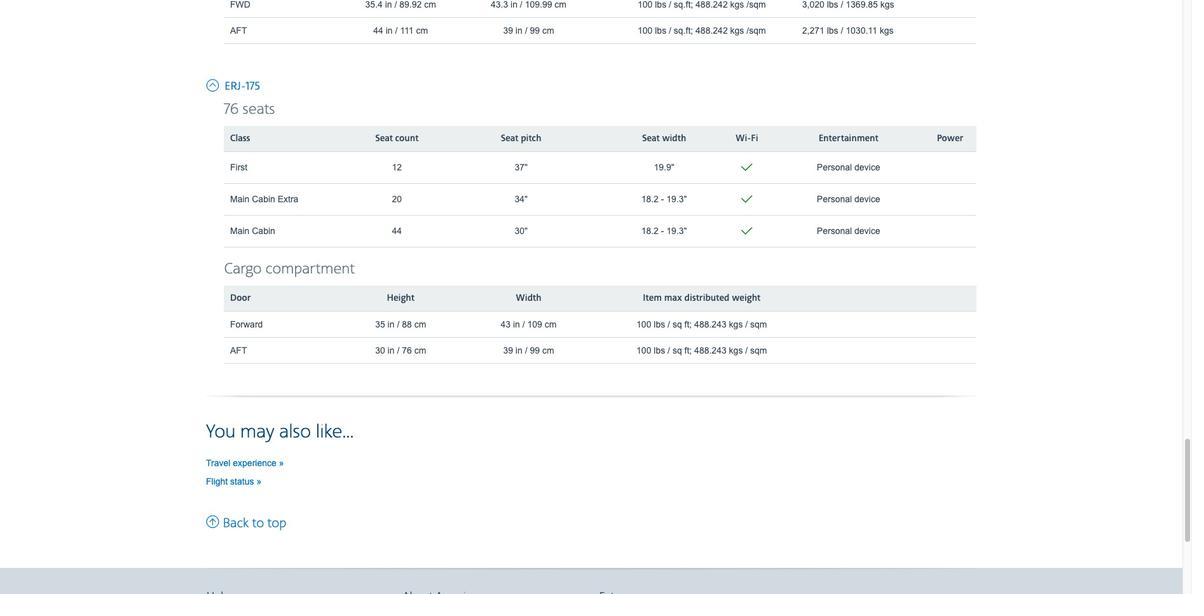 Task type: vqa. For each thing, say whether or not it's contained in the screenshot.
sq
yes



Task type: locate. For each thing, give the bounding box(es) containing it.
back to top
[[219, 515, 287, 532]]

0 vertical spatial -
[[661, 194, 664, 204]]

personal
[[817, 162, 852, 172], [817, 194, 852, 204], [817, 226, 852, 236]]

0 vertical spatial sq
[[673, 319, 682, 329]]

1 18.2 from the top
[[642, 194, 659, 204]]

1 vertical spatial sqm
[[751, 345, 767, 355]]

0 vertical spatial 100
[[638, 25, 653, 35]]

1 vertical spatial 100
[[637, 319, 652, 329]]

488.243 for 39 in / 99 cm
[[695, 345, 727, 355]]

0 vertical spatial aft
[[230, 25, 247, 35]]

2 sqm from the top
[[751, 345, 767, 355]]

0 vertical spatial sqm
[[751, 319, 767, 329]]

88
[[402, 319, 412, 329]]

0 horizontal spatial seat
[[375, 133, 393, 144]]

travel experience
[[206, 458, 279, 468]]

1 personal device from the top
[[817, 162, 881, 172]]

seat width
[[642, 133, 686, 144]]

1 vertical spatial -
[[661, 226, 664, 236]]

1 vertical spatial 100 lbs / sq ft; 488.243 kgs / sqm
[[637, 345, 767, 355]]

2 19.3" from the top
[[667, 226, 687, 236]]

back
[[223, 515, 249, 532]]

1 vertical spatial check image
[[740, 222, 755, 240]]

111
[[400, 25, 414, 35]]

2 personal from the top
[[817, 194, 852, 204]]

1 18.2 - 19.3" from the top
[[642, 194, 687, 204]]

3 personal from the top
[[817, 226, 852, 236]]

1 seat from the left
[[375, 133, 393, 144]]

device
[[855, 162, 881, 172], [855, 194, 881, 204], [855, 226, 881, 236]]

1 device from the top
[[855, 162, 881, 172]]

19.3"
[[667, 194, 687, 204], [667, 226, 687, 236]]

1 personal from the top
[[817, 162, 852, 172]]

status
[[230, 476, 254, 486]]

cabin
[[252, 194, 275, 204], [252, 226, 275, 236]]

1 check image from the top
[[740, 190, 755, 208]]

aft for 44 in / 111 cm
[[230, 25, 247, 35]]

2 seat from the left
[[501, 133, 519, 144]]

100
[[638, 25, 653, 35], [637, 319, 652, 329], [637, 345, 652, 355]]

2,271 lbs / 1030.11 kgs
[[803, 25, 894, 35]]

76 seats
[[224, 100, 275, 119]]

1 vertical spatial 39 in / 99 cm
[[503, 345, 554, 355]]

like...
[[316, 420, 354, 444]]

109
[[528, 319, 542, 329]]

2 39 from the top
[[503, 345, 513, 355]]

0 vertical spatial ft;
[[685, 319, 692, 329]]

100 lbs / sq.ft; 488.242 kgs /sqm
[[638, 25, 766, 35]]

aft down the forward
[[230, 345, 247, 355]]

2 - from the top
[[661, 226, 664, 236]]

44 down 20
[[392, 226, 402, 236]]

personal device
[[817, 162, 881, 172], [817, 194, 881, 204], [817, 226, 881, 236]]

44 for 44 in / 111 cm
[[374, 25, 383, 35]]

0 vertical spatial 39 in / 99 cm
[[503, 25, 554, 35]]

seat left pitch on the left of page
[[501, 133, 519, 144]]

seat pitch
[[501, 133, 542, 144]]

2 18.2 - 19.3" from the top
[[642, 226, 687, 236]]

100 lbs / sq ft; 488.243 kgs / sqm
[[637, 319, 767, 329], [637, 345, 767, 355]]

1 sqm from the top
[[751, 319, 767, 329]]

seat left width
[[642, 133, 660, 144]]

1 horizontal spatial 44
[[392, 226, 402, 236]]

kgs
[[731, 25, 744, 35], [880, 25, 894, 35], [729, 319, 743, 329], [729, 345, 743, 355]]

18.2 for 30"
[[642, 226, 659, 236]]

99
[[530, 25, 540, 35], [530, 345, 540, 355]]

erj-
[[225, 79, 246, 93]]

76 down the 88
[[402, 345, 412, 355]]

488.243
[[695, 319, 727, 329], [695, 345, 727, 355]]

2 sq from the top
[[673, 345, 682, 355]]

ft; for 39 in / 99 cm
[[685, 345, 692, 355]]

1 vertical spatial device
[[855, 194, 881, 204]]

0 vertical spatial 100 lbs / sq ft; 488.243 kgs / sqm
[[637, 319, 767, 329]]

100 lbs / sq ft; 488.243 kgs / sqm for 43 in / 109 cm
[[637, 319, 767, 329]]

1 vertical spatial 99
[[530, 345, 540, 355]]

1 vertical spatial 18.2
[[642, 226, 659, 236]]

0 horizontal spatial 76
[[224, 100, 239, 119]]

0 vertical spatial 39
[[503, 25, 513, 35]]

wi-fi
[[736, 133, 759, 144]]

check image
[[740, 190, 755, 208], [740, 222, 755, 240]]

device for 34"
[[855, 194, 881, 204]]

1 19.3" from the top
[[667, 194, 687, 204]]

cabin left extra
[[252, 194, 275, 204]]

488.243 for 43 in / 109 cm
[[695, 319, 727, 329]]

0 vertical spatial device
[[855, 162, 881, 172]]

main
[[230, 194, 250, 204], [230, 226, 250, 236]]

18.2 for 34"
[[642, 194, 659, 204]]

3 seat from the left
[[642, 133, 660, 144]]

0 vertical spatial personal
[[817, 162, 852, 172]]

/
[[395, 25, 398, 35], [525, 25, 528, 35], [669, 25, 672, 35], [841, 25, 844, 35], [397, 319, 400, 329], [523, 319, 525, 329], [668, 319, 670, 329], [746, 319, 748, 329], [397, 345, 400, 355], [525, 345, 528, 355], [668, 345, 670, 355], [746, 345, 748, 355]]

0 vertical spatial cabin
[[252, 194, 275, 204]]

door
[[230, 292, 251, 304]]

- for 34"
[[661, 194, 664, 204]]

1 aft from the top
[[230, 25, 247, 35]]

you may also like... main content
[[206, 0, 977, 532]]

sqm
[[751, 319, 767, 329], [751, 345, 767, 355]]

max
[[665, 292, 682, 304]]

wi-
[[736, 133, 751, 144]]

20
[[392, 194, 402, 204]]

1 488.243 from the top
[[695, 319, 727, 329]]

0 vertical spatial personal device
[[817, 162, 881, 172]]

seat count
[[375, 133, 419, 144]]

2 check image from the top
[[740, 222, 755, 240]]

also
[[279, 420, 311, 444]]

39 in / 99 cm
[[503, 25, 554, 35], [503, 345, 554, 355]]

class
[[230, 133, 250, 144]]

0 vertical spatial 18.2
[[642, 194, 659, 204]]

top
[[267, 515, 287, 532]]

0 horizontal spatial 44
[[374, 25, 383, 35]]

0 vertical spatial 18.2 - 19.3"
[[642, 194, 687, 204]]

main up cargo
[[230, 226, 250, 236]]

to
[[252, 515, 264, 532]]

in
[[386, 25, 393, 35], [516, 25, 523, 35], [388, 319, 395, 329], [513, 319, 520, 329], [388, 345, 395, 355], [516, 345, 523, 355]]

3 personal device from the top
[[817, 226, 881, 236]]

2 100 lbs / sq ft; 488.243 kgs / sqm from the top
[[637, 345, 767, 355]]

1 cabin from the top
[[252, 194, 275, 204]]

distributed
[[685, 292, 730, 304]]

44 left the 111
[[374, 25, 383, 35]]

width
[[662, 133, 686, 144]]

0 vertical spatial 19.3"
[[667, 194, 687, 204]]

1 39 in / 99 cm from the top
[[503, 25, 554, 35]]

3 device from the top
[[855, 226, 881, 236]]

1030.11
[[846, 25, 878, 35]]

1 vertical spatial personal device
[[817, 194, 881, 204]]

35 in / 88 cm
[[375, 319, 426, 329]]

1 vertical spatial 18.2 - 19.3"
[[642, 226, 687, 236]]

2 vertical spatial personal device
[[817, 226, 881, 236]]

personal for 34"
[[817, 194, 852, 204]]

2 main from the top
[[230, 226, 250, 236]]

1 vertical spatial personal
[[817, 194, 852, 204]]

1 horizontal spatial seat
[[501, 133, 519, 144]]

seat for seat count
[[375, 133, 393, 144]]

1 ft; from the top
[[685, 319, 692, 329]]

device for 30"
[[855, 226, 881, 236]]

seat
[[375, 133, 393, 144], [501, 133, 519, 144], [642, 133, 660, 144]]

44
[[374, 25, 383, 35], [392, 226, 402, 236]]

1 99 from the top
[[530, 25, 540, 35]]

1 main from the top
[[230, 194, 250, 204]]

1 vertical spatial sq
[[673, 345, 682, 355]]

aft
[[230, 25, 247, 35], [230, 345, 247, 355]]

-
[[661, 194, 664, 204], [661, 226, 664, 236]]

1 vertical spatial aft
[[230, 345, 247, 355]]

18.2
[[642, 194, 659, 204], [642, 226, 659, 236]]

1 vertical spatial 44
[[392, 226, 402, 236]]

cabin down main cabin extra
[[252, 226, 275, 236]]

100 for 30 in / 76 cm
[[637, 345, 652, 355]]

entertainment
[[819, 133, 879, 144]]

cm
[[416, 25, 428, 35], [542, 25, 554, 35], [414, 319, 426, 329], [545, 319, 557, 329], [414, 345, 426, 355], [542, 345, 554, 355]]

large image
[[206, 75, 222, 93]]

1 vertical spatial cabin
[[252, 226, 275, 236]]

2 488.243 from the top
[[695, 345, 727, 355]]

1 vertical spatial 19.3"
[[667, 226, 687, 236]]

1 sq from the top
[[673, 319, 682, 329]]

erj-175
[[225, 79, 260, 93]]

1 100 lbs / sq ft; 488.243 kgs / sqm from the top
[[637, 319, 767, 329]]

sq
[[673, 319, 682, 329], [673, 345, 682, 355]]

0 vertical spatial 99
[[530, 25, 540, 35]]

76
[[224, 100, 239, 119], [402, 345, 412, 355]]

main for main cabin extra
[[230, 194, 250, 204]]

lbs for 30 in / 76 cm
[[654, 345, 665, 355]]

may
[[240, 420, 275, 444]]

2 39 in / 99 cm from the top
[[503, 345, 554, 355]]

main down first
[[230, 194, 250, 204]]

0 vertical spatial 44
[[374, 25, 383, 35]]

lbs
[[655, 25, 667, 35], [827, 25, 839, 35], [654, 319, 665, 329], [654, 345, 665, 355]]

2 cabin from the top
[[252, 226, 275, 236]]

1 39 from the top
[[503, 25, 513, 35]]

1 - from the top
[[661, 194, 664, 204]]

39
[[503, 25, 513, 35], [503, 345, 513, 355]]

1 vertical spatial 488.243
[[695, 345, 727, 355]]

0 vertical spatial check image
[[740, 190, 755, 208]]

2 device from the top
[[855, 194, 881, 204]]

2 vertical spatial personal
[[817, 226, 852, 236]]

1 vertical spatial ft;
[[685, 345, 692, 355]]

2 vertical spatial device
[[855, 226, 881, 236]]

0 vertical spatial main
[[230, 194, 250, 204]]

you may also like...
[[206, 420, 354, 444]]

seat left count
[[375, 133, 393, 144]]

2 18.2 from the top
[[642, 226, 659, 236]]

aft up erj-175 'link'
[[230, 25, 247, 35]]

1 vertical spatial main
[[230, 226, 250, 236]]

travel experience link
[[206, 458, 284, 468]]

39 in / 99 cm for 44 in / 111 cm
[[503, 25, 554, 35]]

2 horizontal spatial seat
[[642, 133, 660, 144]]

2 aft from the top
[[230, 345, 247, 355]]

ft;
[[685, 319, 692, 329], [685, 345, 692, 355]]

2 personal device from the top
[[817, 194, 881, 204]]

circle up image
[[206, 513, 219, 530]]

personal device for 30"
[[817, 226, 881, 236]]

100 for 44 in / 111 cm
[[638, 25, 653, 35]]

0 vertical spatial 76
[[224, 100, 239, 119]]

2 99 from the top
[[530, 345, 540, 355]]

44 in / 111 cm
[[374, 25, 428, 35]]

0 vertical spatial 488.243
[[695, 319, 727, 329]]

18.2 - 19.3"
[[642, 194, 687, 204], [642, 226, 687, 236]]

2,271
[[803, 25, 825, 35]]

2 vertical spatial 100
[[637, 345, 652, 355]]

1 vertical spatial 76
[[402, 345, 412, 355]]

76 down erj-
[[224, 100, 239, 119]]

2 ft; from the top
[[685, 345, 692, 355]]

1 vertical spatial 39
[[503, 345, 513, 355]]

forward
[[230, 319, 263, 329]]

check image for 34"
[[740, 190, 755, 208]]



Task type: describe. For each thing, give the bounding box(es) containing it.
37"
[[515, 162, 528, 172]]

personal device for 37"
[[817, 162, 881, 172]]

first
[[230, 162, 248, 172]]

cabin for main cabin extra
[[252, 194, 275, 204]]

pitch
[[521, 133, 542, 144]]

fi
[[751, 133, 759, 144]]

main cabin extra
[[230, 194, 299, 204]]

check image for 30"
[[740, 222, 755, 240]]

flight status link
[[206, 476, 262, 486]]

175
[[246, 79, 260, 93]]

flight status
[[206, 476, 257, 486]]

18.2 - 19.3" for 34"
[[642, 194, 687, 204]]

item
[[643, 292, 662, 304]]

lbs for 44 in / 111 cm
[[655, 25, 667, 35]]

you
[[206, 420, 236, 444]]

width
[[516, 292, 542, 304]]

30 in / 76 cm
[[375, 345, 426, 355]]

flight
[[206, 476, 228, 486]]

aft for 30 in / 76 cm
[[230, 345, 247, 355]]

99 for 100 lbs / sq.ft; 488.242 kgs /sqm
[[530, 25, 540, 35]]

experience
[[233, 458, 277, 468]]

43 in / 109 cm
[[501, 319, 557, 329]]

488.242
[[696, 25, 728, 35]]

count
[[395, 133, 419, 144]]

1 horizontal spatial 76
[[402, 345, 412, 355]]

lbs for 35 in / 88 cm
[[654, 319, 665, 329]]

19.9"
[[654, 162, 675, 172]]

12
[[392, 162, 402, 172]]

travel
[[206, 458, 230, 468]]

device for 37"
[[855, 162, 881, 172]]

39 for 30 in / 76 cm
[[503, 345, 513, 355]]

99 for 100 lbs / sq ft; 488.243 kgs / sqm
[[530, 345, 540, 355]]

sqm for 39 in / 99 cm
[[751, 345, 767, 355]]

check image
[[740, 158, 755, 177]]

43
[[501, 319, 511, 329]]

35
[[375, 319, 385, 329]]

back to top link
[[206, 513, 287, 532]]

44 for 44
[[392, 226, 402, 236]]

height
[[387, 292, 415, 304]]

seat for seat pitch
[[501, 133, 519, 144]]

personal for 30"
[[817, 226, 852, 236]]

main cabin
[[230, 226, 275, 236]]

seats
[[243, 100, 275, 119]]

cargo
[[224, 260, 262, 278]]

19.3" for 34"
[[667, 194, 687, 204]]

/sqm
[[747, 25, 766, 35]]

power
[[937, 133, 964, 144]]

main for main cabin
[[230, 226, 250, 236]]

compartment
[[266, 260, 355, 278]]

19.3" for 30"
[[667, 226, 687, 236]]

sq for 43 in / 109 cm
[[673, 319, 682, 329]]

weight
[[732, 292, 761, 304]]

39 for 44 in / 111 cm
[[503, 25, 513, 35]]

item max distributed weight
[[643, 292, 761, 304]]

cabin for main cabin
[[252, 226, 275, 236]]

sq for 39 in / 99 cm
[[673, 345, 682, 355]]

100 for 35 in / 88 cm
[[637, 319, 652, 329]]

erj-175 link
[[206, 75, 260, 94]]

personal for 37"
[[817, 162, 852, 172]]

- for 30"
[[661, 226, 664, 236]]

39 in / 99 cm for 30 in / 76 cm
[[503, 345, 554, 355]]

100 lbs / sq ft; 488.243 kgs / sqm for 39 in / 99 cm
[[637, 345, 767, 355]]

sq.ft;
[[674, 25, 693, 35]]

extra
[[278, 194, 299, 204]]

34"
[[515, 194, 528, 204]]

personal device for 34"
[[817, 194, 881, 204]]

sqm for 43 in / 109 cm
[[751, 319, 767, 329]]

ft; for 43 in / 109 cm
[[685, 319, 692, 329]]

30"
[[515, 226, 528, 236]]

cargo compartment
[[224, 260, 355, 278]]

18.2 - 19.3" for 30"
[[642, 226, 687, 236]]

30
[[375, 345, 385, 355]]

seat for seat width
[[642, 133, 660, 144]]



